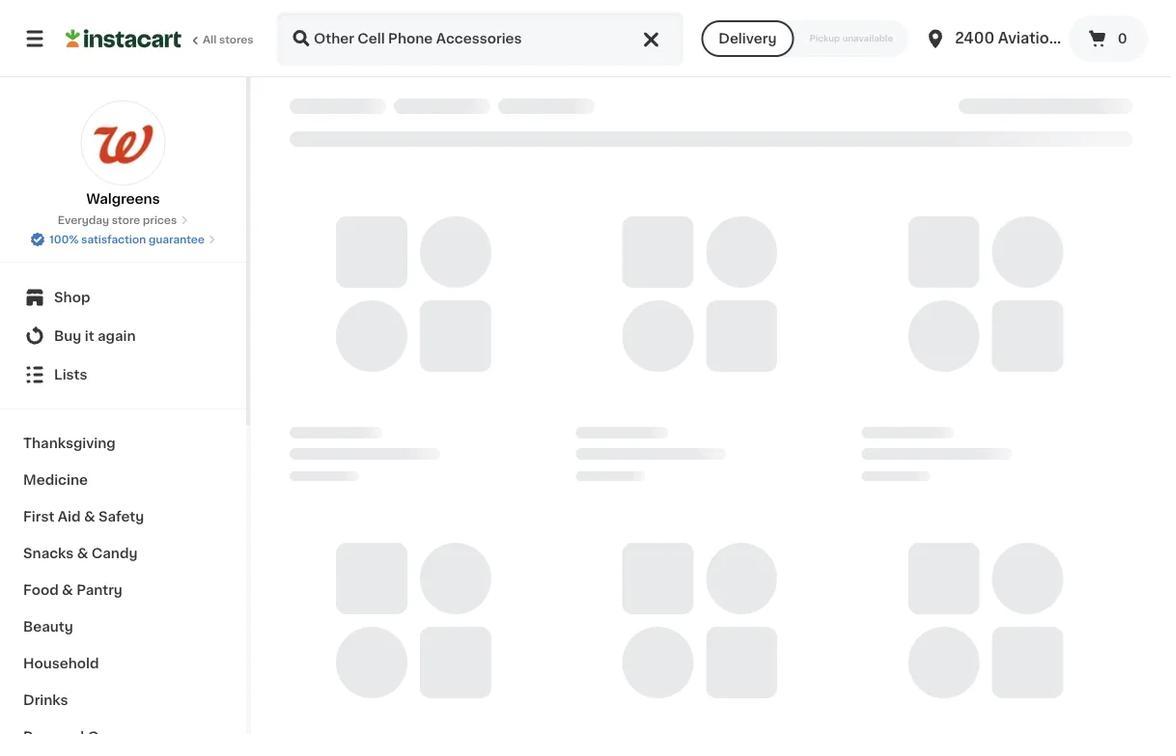 Task type: describe. For each thing, give the bounding box(es) containing it.
store
[[112, 215, 140, 226]]

food & pantry link
[[12, 572, 235, 609]]

all stores
[[203, 34, 254, 45]]

all stores link
[[66, 12, 255, 66]]

aid
[[58, 510, 81, 524]]

100% satisfaction guarantee
[[49, 234, 205, 245]]

walgreens logo image
[[81, 100, 166, 185]]

buy it again
[[54, 329, 136, 343]]

pantry
[[76, 584, 123, 597]]

first aid & safety
[[23, 510, 144, 524]]

shop link
[[12, 278, 235, 317]]

drinks link
[[12, 682, 235, 719]]

drinks
[[23, 694, 68, 707]]

2400 aviation dr button
[[925, 12, 1081, 66]]

dr
[[1063, 31, 1081, 45]]

0 vertical spatial &
[[84, 510, 95, 524]]

delivery button
[[702, 20, 794, 57]]

buy it again link
[[12, 317, 235, 356]]

food & pantry
[[23, 584, 123, 597]]

walgreens link
[[81, 100, 166, 209]]

delivery
[[719, 32, 777, 45]]

lists link
[[12, 356, 235, 394]]

shop
[[54, 291, 90, 304]]

first aid & safety link
[[12, 498, 235, 535]]

first
[[23, 510, 54, 524]]

snacks & candy
[[23, 547, 138, 560]]

prices
[[143, 215, 177, 226]]

beauty
[[23, 620, 73, 634]]

everyday store prices link
[[58, 213, 189, 228]]

medicine link
[[12, 462, 235, 498]]

household link
[[12, 645, 235, 682]]

household
[[23, 657, 99, 670]]

instacart logo image
[[66, 27, 182, 50]]

medicine
[[23, 473, 88, 487]]

all
[[203, 34, 217, 45]]

& for candy
[[77, 547, 88, 560]]

0
[[1118, 32, 1128, 45]]



Task type: locate. For each thing, give the bounding box(es) containing it.
None search field
[[276, 12, 684, 66]]

& right food
[[62, 584, 73, 597]]

stores
[[219, 34, 254, 45]]

candy
[[92, 547, 138, 560]]

satisfaction
[[81, 234, 146, 245]]

beauty link
[[12, 609, 235, 645]]

it
[[85, 329, 94, 343]]

snacks
[[23, 547, 74, 560]]

&
[[84, 510, 95, 524], [77, 547, 88, 560], [62, 584, 73, 597]]

thanksgiving
[[23, 437, 116, 450]]

thanksgiving link
[[12, 425, 235, 462]]

aviation
[[999, 31, 1059, 45]]

& left candy
[[77, 547, 88, 560]]

1 vertical spatial &
[[77, 547, 88, 560]]

& right 'aid'
[[84, 510, 95, 524]]

everyday store prices
[[58, 215, 177, 226]]

again
[[98, 329, 136, 343]]

2400
[[956, 31, 995, 45]]

safety
[[98, 510, 144, 524]]

walgreens
[[86, 192, 160, 206]]

Search field
[[278, 14, 682, 64]]

& for pantry
[[62, 584, 73, 597]]

food
[[23, 584, 59, 597]]

100%
[[49, 234, 79, 245]]

service type group
[[702, 20, 909, 57]]

2 vertical spatial &
[[62, 584, 73, 597]]

lists
[[54, 368, 87, 382]]

0 button
[[1069, 15, 1149, 62]]

guarantee
[[149, 234, 205, 245]]

everyday
[[58, 215, 109, 226]]

100% satisfaction guarantee button
[[30, 228, 216, 247]]

snacks & candy link
[[12, 535, 235, 572]]

buy
[[54, 329, 82, 343]]

2400 aviation dr
[[956, 31, 1081, 45]]

& inside 'link'
[[77, 547, 88, 560]]



Task type: vqa. For each thing, say whether or not it's contained in the screenshot.
Medicine
yes



